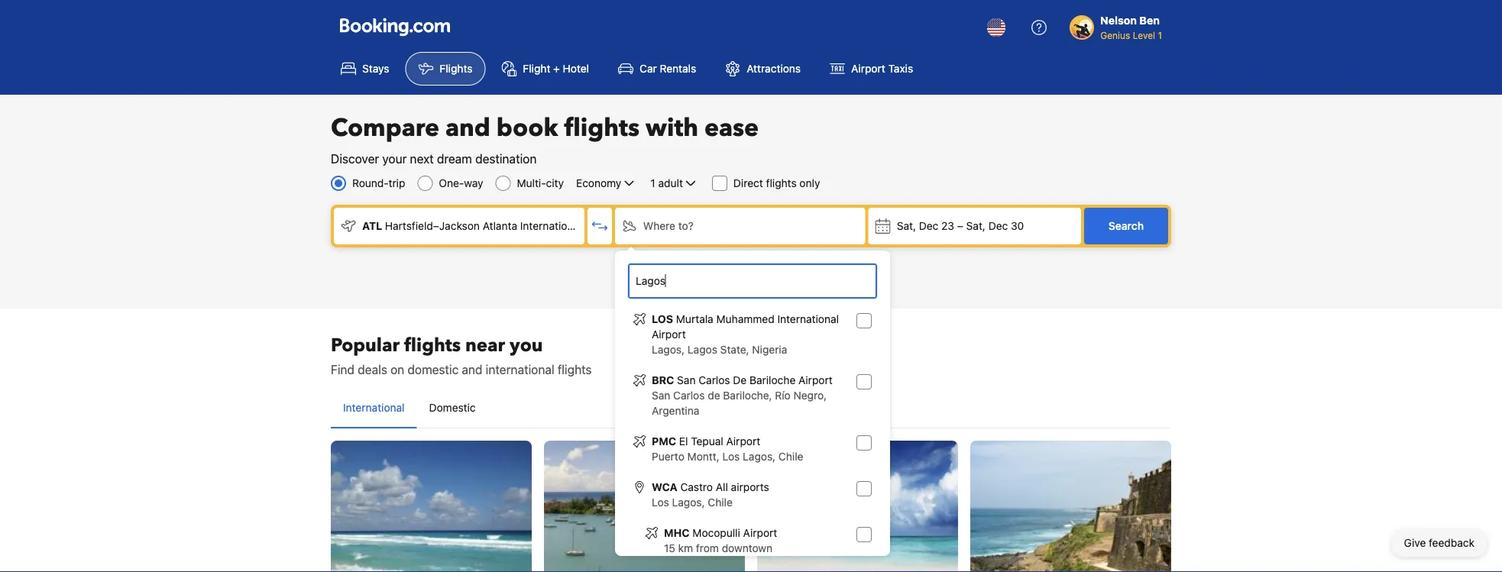 Task type: locate. For each thing, give the bounding box(es) containing it.
sat, right '–'
[[966, 220, 986, 232]]

your
[[382, 152, 407, 166]]

0 horizontal spatial international
[[343, 401, 405, 414]]

stays link
[[328, 52, 402, 86]]

chile down the río
[[778, 450, 803, 463]]

economy
[[576, 177, 621, 189]]

chile down all
[[708, 496, 733, 509]]

los
[[652, 313, 673, 325]]

international up nigeria
[[777, 313, 839, 325]]

international
[[520, 220, 582, 232], [777, 313, 839, 325], [343, 401, 405, 414]]

dec left the 23
[[919, 220, 938, 232]]

0 horizontal spatial 1
[[650, 177, 655, 189]]

chile
[[778, 450, 803, 463], [708, 496, 733, 509]]

international button
[[331, 388, 417, 428]]

attractions link
[[712, 52, 814, 86]]

taxis
[[888, 62, 913, 75]]

1
[[1158, 30, 1162, 40], [650, 177, 655, 189]]

carlos up de
[[699, 374, 730, 387]]

lagos, lagos state, nigeria
[[652, 343, 787, 356]]

carlos up argentina
[[673, 389, 705, 402]]

car rentals link
[[605, 52, 709, 86]]

level
[[1133, 30, 1155, 40]]

san right brc
[[677, 374, 696, 387]]

lagos, up airports
[[743, 450, 776, 463]]

chile inside wca castro all airports los lagos, chile
[[708, 496, 733, 509]]

airport left the taxis
[[851, 62, 885, 75]]

0 vertical spatial los
[[722, 450, 740, 463]]

city
[[546, 177, 564, 189]]

flights up economy
[[564, 112, 640, 145]]

domestic
[[408, 363, 459, 377]]

ease
[[704, 112, 759, 145]]

bariloche,
[[723, 389, 772, 402]]

airport inside the mhc mocopulli airport 15 km from downtown
[[743, 527, 777, 539]]

find
[[331, 363, 355, 377]]

1 horizontal spatial 1
[[1158, 30, 1162, 40]]

1 vertical spatial 1
[[650, 177, 655, 189]]

trip
[[389, 177, 405, 189]]

round-
[[352, 177, 389, 189]]

atl
[[362, 220, 382, 232]]

and up dream
[[445, 112, 490, 145]]

0 vertical spatial and
[[445, 112, 490, 145]]

airport right tepual
[[726, 435, 760, 448]]

2 vertical spatial international
[[343, 401, 405, 414]]

next
[[410, 152, 434, 166]]

dec left 30
[[988, 220, 1008, 232]]

los right 'montt,'
[[722, 450, 740, 463]]

0 horizontal spatial chile
[[708, 496, 733, 509]]

multi-
[[517, 177, 546, 189]]

airport
[[851, 62, 885, 75], [585, 220, 619, 232], [652, 328, 686, 341], [798, 374, 833, 387], [726, 435, 760, 448], [743, 527, 777, 539]]

2 vertical spatial lagos,
[[672, 496, 705, 509]]

1 vertical spatial chile
[[708, 496, 733, 509]]

domestic button
[[417, 388, 488, 428]]

0 horizontal spatial dec
[[919, 220, 938, 232]]

international inside murtala muhammed international airport
[[777, 313, 839, 325]]

0 horizontal spatial san
[[652, 389, 670, 402]]

0 vertical spatial 1
[[1158, 30, 1162, 40]]

de
[[708, 389, 720, 402]]

lagos, down castro
[[672, 496, 705, 509]]

flights link
[[405, 52, 485, 86]]

flights
[[440, 62, 473, 75]]

where to?
[[643, 220, 694, 232]]

1 horizontal spatial san
[[677, 374, 696, 387]]

0 vertical spatial chile
[[778, 450, 803, 463]]

pmc el tepual airport puerto montt, los lagos, chile
[[652, 435, 803, 463]]

pmc
[[652, 435, 676, 448]]

airport down economy
[[585, 220, 619, 232]]

mhc mocopulli airport 15 km from downtown
[[664, 527, 777, 555]]

international down city
[[520, 220, 582, 232]]

tab list
[[331, 388, 1171, 429]]

1 vertical spatial and
[[462, 363, 482, 377]]

30
[[1011, 220, 1024, 232]]

1 horizontal spatial dec
[[988, 220, 1008, 232]]

airport down los
[[652, 328, 686, 341]]

and inside 'popular flights near you find deals on domestic and international flights'
[[462, 363, 482, 377]]

1 right level
[[1158, 30, 1162, 40]]

montt,
[[687, 450, 720, 463]]

1 horizontal spatial sat,
[[966, 220, 986, 232]]

airport inside murtala muhammed international airport
[[652, 328, 686, 341]]

negro,
[[794, 389, 827, 402]]

give feedback button
[[1392, 529, 1487, 557]]

rentals
[[660, 62, 696, 75]]

río
[[775, 389, 791, 402]]

1 vertical spatial los
[[652, 496, 669, 509]]

0 vertical spatial san
[[677, 374, 696, 387]]

booking.com logo image
[[340, 18, 450, 36], [340, 18, 450, 36]]

lagos, up brc
[[652, 343, 685, 356]]

0 horizontal spatial sat,
[[897, 220, 916, 232]]

argentina
[[652, 405, 699, 417]]

1 dec from the left
[[919, 220, 938, 232]]

1 horizontal spatial international
[[520, 220, 582, 232]]

flights
[[564, 112, 640, 145], [766, 177, 797, 189], [404, 333, 461, 358], [558, 363, 592, 377]]

el
[[679, 435, 688, 448]]

atlanta
[[483, 220, 517, 232]]

1 horizontal spatial chile
[[778, 450, 803, 463]]

lagos, inside wca castro all airports los lagos, chile
[[672, 496, 705, 509]]

tepual
[[691, 435, 723, 448]]

1 vertical spatial san
[[652, 389, 670, 402]]

flight + hotel
[[523, 62, 589, 75]]

lagos, inside pmc el tepual airport puerto montt, los lagos, chile
[[743, 450, 776, 463]]

and down near at the left of the page
[[462, 363, 482, 377]]

1 vertical spatial international
[[777, 313, 839, 325]]

domestic
[[429, 401, 476, 414]]

flights right international
[[558, 363, 592, 377]]

mhc
[[664, 527, 690, 539]]

car rentals
[[640, 62, 696, 75]]

airport up negro,
[[798, 374, 833, 387]]

2 horizontal spatial international
[[777, 313, 839, 325]]

1 vertical spatial lagos,
[[743, 450, 776, 463]]

airport taxis link
[[817, 52, 926, 86]]

to?
[[678, 220, 694, 232]]

muhammed
[[716, 313, 774, 325]]

flight + hotel link
[[489, 52, 602, 86]]

one-way
[[439, 177, 483, 189]]

sat, left the 23
[[897, 220, 916, 232]]

airport taxis
[[851, 62, 913, 75]]

airport up downtown on the bottom
[[743, 527, 777, 539]]

dec
[[919, 220, 938, 232], [988, 220, 1008, 232]]

and inside compare and book flights with ease discover your next dream destination
[[445, 112, 490, 145]]

wca castro all airports los lagos, chile
[[652, 481, 769, 509]]

airports
[[731, 481, 769, 494]]

atl hartsfield–jackson atlanta international airport
[[362, 220, 619, 232]]

1 left adult
[[650, 177, 655, 189]]

sat,
[[897, 220, 916, 232], [966, 220, 986, 232]]

0 horizontal spatial los
[[652, 496, 669, 509]]

wca
[[652, 481, 677, 494]]

murtala
[[676, 313, 713, 325]]

search button
[[1084, 208, 1168, 244]]

international down deals
[[343, 401, 405, 414]]

one-
[[439, 177, 464, 189]]

destination
[[475, 152, 537, 166]]

1 horizontal spatial los
[[722, 450, 740, 463]]

los down wca
[[652, 496, 669, 509]]

discover
[[331, 152, 379, 166]]

san down brc
[[652, 389, 670, 402]]

2 sat, from the left
[[966, 220, 986, 232]]

1 adult button
[[649, 174, 700, 193]]

state,
[[720, 343, 749, 356]]

los
[[722, 450, 740, 463], [652, 496, 669, 509]]

san
[[677, 374, 696, 387], [652, 389, 670, 402]]



Task type: vqa. For each thing, say whether or not it's contained in the screenshot.
Restaurant reservations LINK
no



Task type: describe. For each thing, give the bounding box(es) containing it.
2 dec from the left
[[988, 220, 1008, 232]]

1 vertical spatial carlos
[[673, 389, 705, 402]]

airport inside pmc el tepual airport puerto montt, los lagos, chile
[[726, 435, 760, 448]]

nigeria
[[752, 343, 787, 356]]

direct flights only
[[733, 177, 820, 189]]

adult
[[658, 177, 683, 189]]

de
[[733, 374, 747, 387]]

nelson ben genius level 1
[[1100, 14, 1162, 40]]

lagos
[[688, 343, 717, 356]]

23
[[941, 220, 954, 232]]

15
[[664, 542, 675, 555]]

km
[[678, 542, 693, 555]]

stays
[[362, 62, 389, 75]]

search
[[1109, 220, 1144, 232]]

ben
[[1139, 14, 1160, 27]]

1 inside popup button
[[650, 177, 655, 189]]

charlotte to montego bay image
[[544, 441, 745, 572]]

–
[[957, 220, 963, 232]]

0 vertical spatial lagos,
[[652, 343, 685, 356]]

los inside wca castro all airports los lagos, chile
[[652, 496, 669, 509]]

deals
[[358, 363, 387, 377]]

give feedback
[[1404, 537, 1475, 549]]

1 inside nelson ben genius level 1
[[1158, 30, 1162, 40]]

los inside pmc el tepual airport puerto montt, los lagos, chile
[[722, 450, 740, 463]]

press enter to select airport, and then press spacebar to add another airport element
[[627, 306, 878, 572]]

bariloche
[[750, 374, 796, 387]]

international
[[486, 363, 554, 377]]

you
[[510, 333, 543, 358]]

mocopulli
[[692, 527, 740, 539]]

car
[[640, 62, 657, 75]]

flights up domestic
[[404, 333, 461, 358]]

flight
[[523, 62, 550, 75]]

flights inside compare and book flights with ease discover your next dream destination
[[564, 112, 640, 145]]

on
[[390, 363, 404, 377]]

from
[[696, 542, 719, 555]]

0 vertical spatial carlos
[[699, 374, 730, 387]]

multi-city
[[517, 177, 564, 189]]

with
[[646, 112, 698, 145]]

dream
[[437, 152, 472, 166]]

hartsfield–jackson
[[385, 220, 480, 232]]

puerto
[[652, 450, 684, 463]]

+
[[553, 62, 560, 75]]

round-trip
[[352, 177, 405, 189]]

only
[[800, 177, 820, 189]]

downtown
[[722, 542, 773, 555]]

sat, dec 23 – sat, dec 30 button
[[868, 208, 1081, 244]]

1 adult
[[650, 177, 683, 189]]

give
[[1404, 537, 1426, 549]]

popular
[[331, 333, 400, 358]]

feedback
[[1429, 537, 1475, 549]]

compare
[[331, 112, 439, 145]]

where
[[643, 220, 675, 232]]

sat, dec 23 – sat, dec 30
[[897, 220, 1024, 232]]

brc san carlos de bariloche airport san carlos de bariloche, río negro, argentina
[[652, 374, 833, 417]]

flights left only
[[766, 177, 797, 189]]

airport inside brc san carlos de bariloche airport san carlos de bariloche, río negro, argentina
[[798, 374, 833, 387]]

compare and book flights with ease discover your next dream destination
[[331, 112, 759, 166]]

tab list containing international
[[331, 388, 1171, 429]]

international inside button
[[343, 401, 405, 414]]

book
[[497, 112, 558, 145]]

castro
[[680, 481, 713, 494]]

attractions
[[747, 62, 801, 75]]

murtala muhammed international airport
[[652, 313, 839, 341]]

nelson
[[1100, 14, 1137, 27]]

charlotte to cancún image
[[331, 441, 532, 572]]

1 sat, from the left
[[897, 220, 916, 232]]

brc
[[652, 374, 674, 387]]

way
[[464, 177, 483, 189]]

where to? button
[[615, 208, 865, 244]]

hotel
[[563, 62, 589, 75]]

0 vertical spatial international
[[520, 220, 582, 232]]

near
[[465, 333, 505, 358]]

charlotte to san juan image
[[970, 441, 1171, 572]]

all
[[716, 481, 728, 494]]

chile inside pmc el tepual airport puerto montt, los lagos, chile
[[778, 450, 803, 463]]

Airport or city text field
[[634, 273, 871, 290]]

charlotte to punta cana image
[[757, 441, 958, 572]]



